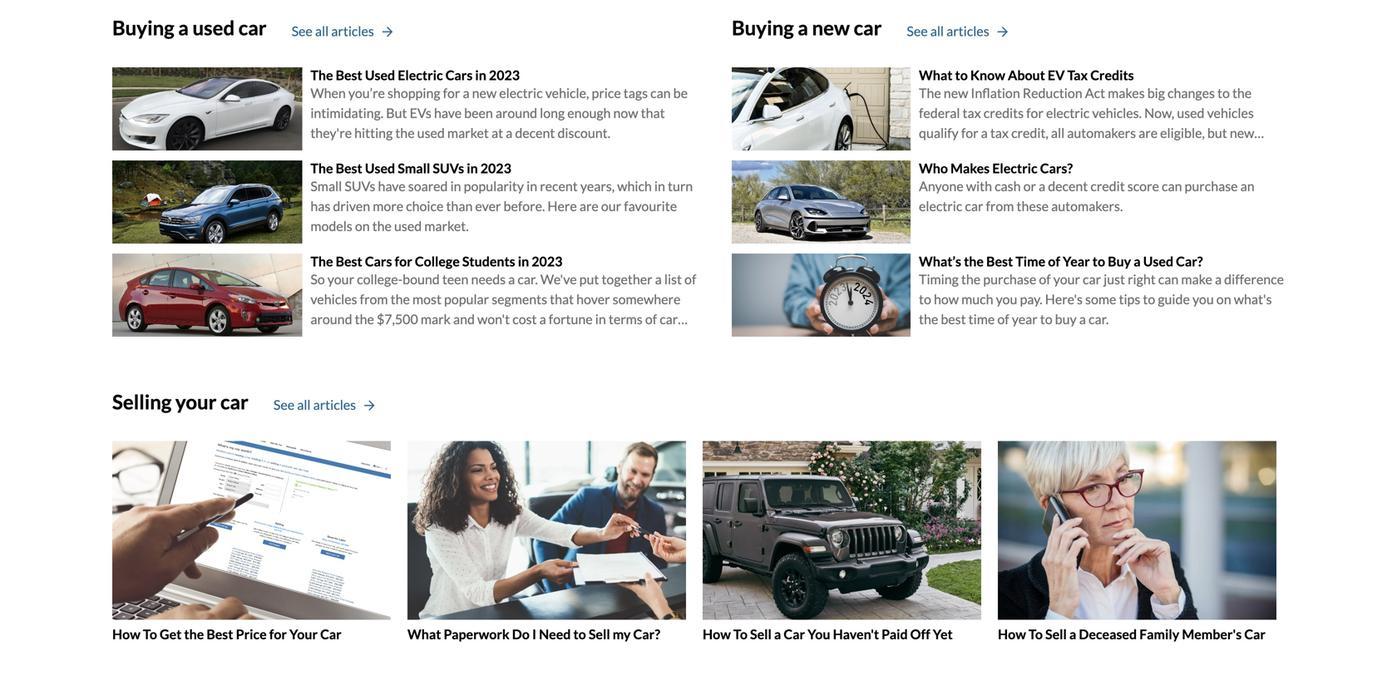 Task type: vqa. For each thing, say whether or not it's contained in the screenshot.


Task type: describe. For each thing, give the bounding box(es) containing it.
purchase for can
[[1185, 178, 1239, 194]]

cash
[[995, 178, 1021, 194]]

1 sell from the left
[[589, 627, 610, 643]]

the up insurance.
[[355, 311, 374, 327]]

to left buy at top
[[1093, 253, 1106, 269]]

turn
[[668, 178, 693, 194]]

with
[[967, 178, 993, 194]]

car inside who makes electric cars? anyone with cash or a decent credit score can purchase an electric car from these automakers.
[[965, 198, 984, 214]]

used for you're
[[365, 67, 395, 83]]

0 vertical spatial vehicles
[[1208, 105, 1255, 121]]

insurance.
[[311, 331, 370, 347]]

teen
[[442, 271, 469, 287]]

2023 for the best used electric cars in 2023
[[489, 67, 520, 83]]

1 horizontal spatial small
[[398, 160, 430, 176]]

to left how
[[919, 291, 932, 307]]

be
[[674, 85, 688, 101]]

0 horizontal spatial your
[[175, 390, 217, 414]]

new right but
[[1230, 125, 1255, 141]]

together
[[602, 271, 653, 287]]

what paperwork do i need to sell my car? image
[[408, 441, 686, 620]]

evs
[[410, 105, 432, 121]]

and
[[453, 311, 475, 327]]

0 horizontal spatial small
[[311, 178, 342, 194]]

in up before.
[[527, 178, 538, 194]]

of down time
[[1039, 271, 1051, 287]]

federal
[[919, 105, 961, 121]]

have inside the best used electric cars in 2023 when you're shopping for a new electric vehicle, price tags can be intimidating. but evs have been around long enough now that they're hitting the used market at a decent discount.
[[434, 105, 462, 121]]

hitting
[[355, 125, 393, 141]]

now,
[[1145, 105, 1175, 121]]

get
[[160, 627, 182, 643]]

how for how to sell a deceased family member's car
[[998, 627, 1027, 643]]

in left turn
[[655, 178, 666, 194]]

decent inside who makes electric cars? anyone with cash or a decent credit score can purchase an electric car from these automakers.
[[1049, 178, 1089, 194]]

yet
[[933, 627, 953, 643]]

family
[[1140, 627, 1180, 643]]

the left best
[[919, 311, 939, 327]]

of left year
[[998, 311, 1010, 327]]

best for you're
[[336, 67, 363, 83]]

that for tags
[[641, 105, 665, 121]]

ever
[[475, 198, 501, 214]]

cars?
[[1041, 160, 1073, 176]]

around inside the best used electric cars in 2023 when you're shopping for a new electric vehicle, price tags can be intimidating. but evs have been around long enough now that they're hitting the used market at a decent discount.
[[496, 105, 538, 121]]

price
[[236, 627, 267, 643]]

see for selling your car
[[274, 397, 295, 413]]

somewhere
[[613, 291, 681, 307]]

car inside the best cars for college students in 2023 so your college-bound teen needs a car. we've put together a list of vehicles from the most popular segments that hover somewhere around the $7,500 mark and won't cost a fortune in terms of car insurance.
[[660, 311, 678, 327]]

for left your
[[269, 627, 287, 643]]

how to get the best price for your car link
[[112, 441, 391, 643]]

students
[[462, 253, 516, 269]]

before.
[[504, 198, 545, 214]]

from inside the best cars for college students in 2023 so your college-bound teen needs a car. we've put together a list of vehicles from the most popular segments that hover somewhere around the $7,500 mark and won't cost a fortune in terms of car insurance.
[[360, 291, 388, 307]]

shopping
[[388, 85, 441, 101]]

hover
[[577, 291, 610, 307]]

what for what paperwork do i need to sell my car?
[[408, 627, 441, 643]]

the right 'what's'
[[964, 253, 984, 269]]

used inside the best used small suvs in 2023 small suvs have soared in popularity in recent years, which in turn has driven more choice than ever before. here are our favourite models on the used market.
[[394, 218, 422, 234]]

vehicle,
[[546, 85, 589, 101]]

see all articles link for buying a used car
[[292, 21, 393, 41]]

which inside the best used small suvs in 2023 small suvs have soared in popularity in recent years, which in turn has driven more choice than ever before. here are our favourite models on the used market.
[[618, 178, 652, 194]]

car inside 'how to sell a deceased family member's car' link
[[1245, 627, 1266, 643]]

all for selling your car
[[297, 397, 311, 413]]

at
[[492, 125, 503, 141]]

just
[[1104, 271, 1126, 287]]

how to sell a car you haven't paid off yet image
[[703, 441, 982, 620]]

about
[[1008, 67, 1046, 83]]

popular
[[444, 291, 489, 307]]

see for buying a used car
[[292, 23, 313, 39]]

changes
[[1168, 85, 1216, 101]]

list
[[665, 271, 682, 287]]

what paperwork do i need to sell my car?
[[408, 627, 661, 643]]

the best used electric cars in 2023 link
[[311, 67, 520, 83]]

car inside how to get the best price for your car link
[[320, 627, 342, 643]]

automakers
[[1068, 125, 1137, 141]]

around inside the best cars for college students in 2023 so your college-bound teen needs a car. we've put together a list of vehicles from the most popular segments that hover somewhere around the $7,500 mark and won't cost a fortune in terms of car insurance.
[[311, 311, 352, 327]]

the best cars for college students in 2023 link
[[311, 253, 563, 269]]

best left price
[[207, 627, 233, 643]]

articles for buying a new car
[[947, 23, 990, 39]]

all for buying a used car
[[315, 23, 329, 39]]

2023 inside the best cars for college students in 2023 so your college-bound teen needs a car. we've put together a list of vehicles from the most popular segments that hover somewhere around the $7,500 mark and won't cost a fortune in terms of car insurance.
[[532, 253, 563, 269]]

1 horizontal spatial vehicles
[[1055, 145, 1102, 161]]

car. inside the best cars for college students in 2023 so your college-bound teen needs a car. we've put together a list of vehicles from the most popular segments that hover somewhere around the $7,500 mark and won't cost a fortune in terms of car insurance.
[[518, 271, 538, 287]]

do
[[512, 627, 530, 643]]

1 vertical spatial tax
[[991, 125, 1009, 141]]

score
[[1128, 178, 1160, 194]]

used inside the best used electric cars in 2023 when you're shopping for a new electric vehicle, price tags can be intimidating. but evs have been around long enough now that they're hitting the used market at a decent discount.
[[417, 125, 445, 141]]

sell for how to sell a deceased family member's car
[[1046, 627, 1067, 643]]

segments
[[492, 291, 548, 307]]

an
[[1241, 178, 1255, 194]]

can inside the best used electric cars in 2023 when you're shopping for a new electric vehicle, price tags can be intimidating. but evs have been around long enough now that they're hitting the used market at a decent discount.
[[651, 85, 671, 101]]

some
[[1086, 291, 1117, 307]]

paid
[[882, 627, 908, 643]]

can inside who makes electric cars? anyone with cash or a decent credit score can purchase an electric car from these automakers.
[[1162, 178, 1183, 194]]

in right 'students'
[[518, 253, 529, 269]]

to right changes
[[1218, 85, 1230, 101]]

the best used electric cars in 2023 when you're shopping for a new electric vehicle, price tags can be intimidating. but evs have been around long enough now that they're hitting the used market at a decent discount.
[[311, 67, 688, 141]]

terms
[[609, 311, 643, 327]]

our
[[601, 198, 622, 214]]

year
[[1063, 253, 1091, 269]]

price
[[592, 85, 621, 101]]

best inside what's the best time of year to buy a used car? timing the purchase of your car just right can make a difference to how much you pay. here's some tips to guide you on what's the best time of year to buy a car.
[[987, 253, 1014, 269]]

what to know about ev tax credits link
[[919, 67, 1135, 83]]

automakers.
[[1052, 198, 1124, 214]]

electric inside what to know about ev tax credits the new inflation reduction act makes big changes to the federal tax credits for electric vehicles. now, used vehicles qualify for a tax credit, all automakers are eligible, but new restrictions limit which vehicles qualify.
[[1047, 105, 1090, 121]]

buying a used car
[[112, 16, 267, 40]]

new up federal
[[944, 85, 969, 101]]

electric inside the best used electric cars in 2023 when you're shopping for a new electric vehicle, price tags can be intimidating. but evs have been around long enough now that they're hitting the used market at a decent discount.
[[499, 85, 543, 101]]

new up what to know about ev tax credits image
[[812, 16, 850, 40]]

ev
[[1048, 67, 1065, 83]]

most
[[413, 291, 442, 307]]

what for what to know about ev tax credits the new inflation reduction act makes big changes to the federal tax credits for electric vehicles. now, used vehicles qualify for a tax credit, all automakers are eligible, but new restrictions limit which vehicles qualify.
[[919, 67, 953, 83]]

college-
[[357, 271, 403, 287]]

make
[[1182, 271, 1213, 287]]

discount.
[[558, 125, 611, 141]]

has
[[311, 198, 331, 214]]

the inside the best used electric cars in 2023 when you're shopping for a new electric vehicle, price tags can be intimidating. but evs have been around long enough now that they're hitting the used market at a decent discount.
[[396, 125, 415, 141]]

choice
[[406, 198, 444, 214]]

enough
[[568, 105, 611, 121]]

your inside what's the best time of year to buy a used car? timing the purchase of your car just right can make a difference to how much you pay. here's some tips to guide you on what's the best time of year to buy a car.
[[1054, 271, 1081, 287]]

who makes electric cars? image
[[732, 160, 911, 244]]

$7,500
[[377, 311, 418, 327]]

inflation
[[971, 85, 1021, 101]]

in up than
[[451, 178, 461, 194]]

buying a new car
[[732, 16, 882, 40]]

makes
[[951, 160, 990, 176]]

anyone
[[919, 178, 964, 194]]

to left "buy"
[[1041, 311, 1053, 327]]

see all articles for selling your car
[[274, 397, 356, 413]]

new inside the best used electric cars in 2023 when you're shopping for a new electric vehicle, price tags can be intimidating. but evs have been around long enough now that they're hitting the used market at a decent discount.
[[472, 85, 497, 101]]

cars inside the best used electric cars in 2023 when you're shopping for a new electric vehicle, price tags can be intimidating. but evs have been around long enough now that they're hitting the used market at a decent discount.
[[446, 67, 473, 83]]

pay.
[[1020, 291, 1043, 307]]

electric inside the best used electric cars in 2023 when you're shopping for a new electric vehicle, price tags can be intimidating. but evs have been around long enough now that they're hitting the used market at a decent discount.
[[398, 67, 443, 83]]

time
[[1016, 253, 1046, 269]]

in down hover
[[596, 311, 606, 327]]

now
[[614, 105, 639, 121]]

the best used small suvs in 2023 image
[[112, 160, 302, 244]]

popularity
[[464, 178, 524, 194]]

the best used small suvs in 2023 link
[[311, 160, 512, 176]]

time
[[969, 311, 995, 327]]

difference
[[1225, 271, 1285, 287]]

best for so
[[336, 253, 363, 269]]

much
[[962, 291, 994, 307]]

to for how to sell a deceased family member's car
[[1029, 627, 1043, 643]]

1 horizontal spatial suvs
[[433, 160, 464, 176]]

your
[[290, 627, 318, 643]]

driven
[[333, 198, 370, 214]]

how to get the best price for your car
[[112, 627, 342, 643]]

they're
[[311, 125, 352, 141]]

makes
[[1108, 85, 1145, 101]]

i
[[532, 627, 537, 643]]

you
[[808, 627, 831, 643]]

reduction
[[1023, 85, 1083, 101]]

of right list
[[685, 271, 697, 287]]

the for the best used small suvs in 2023 small suvs have soared in popularity in recent years, which in turn has driven more choice than ever before. here are our favourite models on the used market.
[[311, 160, 333, 176]]

the best cars for college students in 2023 image
[[112, 254, 302, 337]]

soared
[[408, 178, 448, 194]]



Task type: locate. For each thing, give the bounding box(es) containing it.
1 vertical spatial electric
[[1047, 105, 1090, 121]]

favourite
[[624, 198, 677, 214]]

credits
[[1091, 67, 1135, 83]]

2 to from the left
[[734, 627, 748, 643]]

1 horizontal spatial tax
[[991, 125, 1009, 141]]

arrow right image for selling your car
[[365, 400, 375, 412]]

which
[[1018, 145, 1052, 161], [618, 178, 652, 194]]

so
[[311, 271, 325, 287]]

deceased
[[1079, 627, 1137, 643]]

vehicles.
[[1093, 105, 1142, 121]]

than
[[446, 198, 473, 214]]

1 vertical spatial are
[[580, 198, 599, 214]]

0 vertical spatial tax
[[963, 105, 982, 121]]

to right tips
[[1144, 291, 1156, 307]]

arrow right image up know
[[998, 26, 1008, 38]]

car. up segments
[[518, 271, 538, 287]]

for inside the best used electric cars in 2023 when you're shopping for a new electric vehicle, price tags can be intimidating. but evs have been around long enough now that they're hitting the used market at a decent discount.
[[443, 85, 460, 101]]

0 horizontal spatial have
[[378, 178, 406, 194]]

1 horizontal spatial how
[[703, 627, 731, 643]]

1 vertical spatial from
[[360, 291, 388, 307]]

arrow right image
[[998, 26, 1008, 38], [365, 400, 375, 412]]

cars up been
[[446, 67, 473, 83]]

see all articles link down insurance.
[[274, 395, 375, 415]]

best
[[336, 67, 363, 83], [336, 160, 363, 176], [336, 253, 363, 269], [987, 253, 1014, 269], [207, 627, 233, 643]]

decent inside the best used electric cars in 2023 when you're shopping for a new electric vehicle, price tags can be intimidating. but evs have been around long enough now that they're hitting the used market at a decent discount.
[[515, 125, 555, 141]]

the right get
[[184, 627, 204, 643]]

2 you from the left
[[1193, 291, 1215, 307]]

2023 for the best used small suvs in 2023
[[481, 160, 512, 176]]

your inside the best cars for college students in 2023 so your college-bound teen needs a car. we've put together a list of vehicles from the most popular segments that hover somewhere around the $7,500 mark and won't cost a fortune in terms of car insurance.
[[328, 271, 354, 287]]

your
[[328, 271, 354, 287], [1054, 271, 1081, 287], [175, 390, 217, 414]]

have up more
[[378, 178, 406, 194]]

0 vertical spatial used
[[365, 67, 395, 83]]

3 car from the left
[[1245, 627, 1266, 643]]

0 vertical spatial purchase
[[1185, 178, 1239, 194]]

articles left arrow right image
[[331, 23, 374, 39]]

0 vertical spatial from
[[986, 198, 1015, 214]]

1 horizontal spatial cars
[[446, 67, 473, 83]]

0 vertical spatial cars
[[446, 67, 473, 83]]

1 horizontal spatial electric
[[993, 160, 1038, 176]]

to left the you
[[734, 627, 748, 643]]

1 horizontal spatial sell
[[750, 627, 772, 643]]

car? inside what's the best time of year to buy a used car? timing the purchase of your car just right can make a difference to how much you pay. here's some tips to guide you on what's the best time of year to buy a car.
[[1177, 253, 1204, 269]]

the down more
[[372, 218, 392, 234]]

1 horizontal spatial around
[[496, 105, 538, 121]]

have
[[434, 105, 462, 121], [378, 178, 406, 194]]

see all articles link up know
[[907, 21, 1008, 41]]

2023 up we've
[[532, 253, 563, 269]]

0 horizontal spatial electric
[[398, 67, 443, 83]]

that inside the best used electric cars in 2023 when you're shopping for a new electric vehicle, price tags can be intimidating. but evs have been around long enough now that they're hitting the used market at a decent discount.
[[641, 105, 665, 121]]

the
[[1233, 85, 1252, 101], [396, 125, 415, 141], [372, 218, 392, 234], [964, 253, 984, 269], [962, 271, 981, 287], [391, 291, 410, 307], [355, 311, 374, 327], [919, 311, 939, 327], [184, 627, 204, 643]]

0 horizontal spatial arrow right image
[[365, 400, 375, 412]]

electric down reduction
[[1047, 105, 1090, 121]]

1 car from the left
[[320, 627, 342, 643]]

used for suvs
[[365, 160, 395, 176]]

in inside the best used electric cars in 2023 when you're shopping for a new electric vehicle, price tags can be intimidating. but evs have been around long enough now that they're hitting the used market at a decent discount.
[[475, 67, 487, 83]]

used up the 'the best used electric cars in 2023' image
[[193, 16, 235, 40]]

2 sell from the left
[[750, 627, 772, 643]]

around up at
[[496, 105, 538, 121]]

the up so in the left top of the page
[[311, 253, 333, 269]]

1 how from the left
[[112, 627, 140, 643]]

purchase down time
[[984, 271, 1037, 287]]

can right score
[[1162, 178, 1183, 194]]

1 vertical spatial arrow right image
[[365, 400, 375, 412]]

car? up make
[[1177, 253, 1204, 269]]

to
[[956, 67, 968, 83], [1218, 85, 1230, 101], [1093, 253, 1106, 269], [919, 291, 932, 307], [1144, 291, 1156, 307], [1041, 311, 1053, 327], [574, 627, 586, 643]]

around up insurance.
[[311, 311, 352, 327]]

to left the deceased on the bottom of the page
[[1029, 627, 1043, 643]]

tips
[[1119, 291, 1141, 307]]

see all articles link for buying a new car
[[907, 21, 1008, 41]]

that inside the best cars for college students in 2023 so your college-bound teen needs a car. we've put together a list of vehicles from the most popular segments that hover somewhere around the $7,500 mark and won't cost a fortune in terms of car insurance.
[[550, 291, 574, 307]]

the inside the best used small suvs in 2023 small suvs have soared in popularity in recent years, which in turn has driven more choice than ever before. here are our favourite models on the used market.
[[372, 218, 392, 234]]

electric up long
[[499, 85, 543, 101]]

0 horizontal spatial suvs
[[345, 178, 376, 194]]

0 vertical spatial which
[[1018, 145, 1052, 161]]

0 horizontal spatial to
[[143, 627, 157, 643]]

the best used small suvs in 2023 small suvs have soared in popularity in recent years, which in turn has driven more choice than ever before. here are our favourite models on the used market.
[[311, 160, 693, 234]]

0 horizontal spatial decent
[[515, 125, 555, 141]]

but
[[386, 105, 407, 121]]

what's
[[1234, 291, 1273, 307]]

1 vertical spatial around
[[311, 311, 352, 327]]

you left pay. in the right of the page
[[996, 291, 1018, 307]]

can
[[651, 85, 671, 101], [1162, 178, 1183, 194], [1159, 271, 1179, 287]]

best for suvs
[[336, 160, 363, 176]]

1 horizontal spatial your
[[328, 271, 354, 287]]

all inside what to know about ev tax credits the new inflation reduction act makes big changes to the federal tax credits for electric vehicles. now, used vehicles qualify for a tax credit, all automakers are eligible, but new restrictions limit which vehicles qualify.
[[1052, 125, 1065, 141]]

fortune
[[549, 311, 593, 327]]

1 horizontal spatial which
[[1018, 145, 1052, 161]]

of
[[1049, 253, 1061, 269], [685, 271, 697, 287], [1039, 271, 1051, 287], [646, 311, 657, 327], [998, 311, 1010, 327]]

to inside how to sell a car you haven't paid off yet link
[[734, 627, 748, 643]]

all up federal
[[931, 23, 944, 39]]

1 horizontal spatial what
[[919, 67, 953, 83]]

have inside the best used small suvs in 2023 small suvs have soared in popularity in recent years, which in turn has driven more choice than ever before. here are our favourite models on the used market.
[[378, 178, 406, 194]]

small up soared
[[398, 160, 430, 176]]

best left time
[[987, 253, 1014, 269]]

tax
[[1068, 67, 1088, 83]]

2 car from the left
[[784, 627, 805, 643]]

articles down insurance.
[[313, 397, 356, 413]]

buy
[[1108, 253, 1132, 269]]

car? right my
[[634, 627, 661, 643]]

have right evs
[[434, 105, 462, 121]]

2 vertical spatial can
[[1159, 271, 1179, 287]]

vehicles down so in the left top of the page
[[311, 291, 357, 307]]

arrow right image down insurance.
[[365, 400, 375, 412]]

0 vertical spatial car.
[[518, 271, 538, 287]]

1 vertical spatial what
[[408, 627, 441, 643]]

vehicles up but
[[1208, 105, 1255, 121]]

market
[[448, 125, 489, 141]]

0 vertical spatial that
[[641, 105, 665, 121]]

years,
[[581, 178, 615, 194]]

0 horizontal spatial which
[[618, 178, 652, 194]]

in up popularity
[[467, 160, 478, 176]]

are down years, on the left top of page
[[580, 198, 599, 214]]

here
[[548, 198, 577, 214]]

your right so in the left top of the page
[[328, 271, 354, 287]]

vehicles
[[1208, 105, 1255, 121], [1055, 145, 1102, 161], [311, 291, 357, 307]]

electric up the shopping
[[398, 67, 443, 83]]

1 vertical spatial car?
[[634, 627, 661, 643]]

2 horizontal spatial how
[[998, 627, 1027, 643]]

2 vertical spatial vehicles
[[311, 291, 357, 307]]

2023
[[489, 67, 520, 83], [481, 160, 512, 176], [532, 253, 563, 269]]

0 vertical spatial decent
[[515, 125, 555, 141]]

used down evs
[[417, 125, 445, 141]]

1 horizontal spatial that
[[641, 105, 665, 121]]

1 vertical spatial vehicles
[[1055, 145, 1102, 161]]

guide
[[1158, 291, 1191, 307]]

0 horizontal spatial tax
[[963, 105, 982, 121]]

cars inside the best cars for college students in 2023 so your college-bound teen needs a car. we've put together a list of vehicles from the most popular segments that hover somewhere around the $7,500 mark and won't cost a fortune in terms of car insurance.
[[365, 253, 392, 269]]

1 vertical spatial which
[[618, 178, 652, 194]]

tax down inflation
[[963, 105, 982, 121]]

the down but
[[396, 125, 415, 141]]

used up right
[[1144, 253, 1174, 269]]

needs
[[471, 271, 506, 287]]

3 how from the left
[[998, 627, 1027, 643]]

1 horizontal spatial purchase
[[1185, 178, 1239, 194]]

your down "what's the best time of year to buy a used car?" link
[[1054, 271, 1081, 287]]

how for how to get the best price for your car
[[112, 627, 140, 643]]

the
[[311, 67, 333, 83], [919, 85, 942, 101], [311, 160, 333, 176], [311, 253, 333, 269]]

best inside the best cars for college students in 2023 so your college-bound teen needs a car. we've put together a list of vehicles from the most popular segments that hover somewhere around the $7,500 mark and won't cost a fortune in terms of car insurance.
[[336, 253, 363, 269]]

2 horizontal spatial sell
[[1046, 627, 1067, 643]]

1 horizontal spatial electric
[[919, 198, 963, 214]]

on left what's
[[1217, 291, 1232, 307]]

purchase for the
[[984, 271, 1037, 287]]

decent
[[515, 125, 555, 141], [1049, 178, 1089, 194]]

used down choice
[[394, 218, 422, 234]]

0 horizontal spatial around
[[311, 311, 352, 327]]

0 horizontal spatial sell
[[589, 627, 610, 643]]

1 to from the left
[[143, 627, 157, 643]]

to inside 'how to sell a deceased family member's car' link
[[1029, 627, 1043, 643]]

1 you from the left
[[996, 291, 1018, 307]]

the inside the best used electric cars in 2023 when you're shopping for a new electric vehicle, price tags can be intimidating. but evs have been around long enough now that they're hitting the used market at a decent discount.
[[311, 67, 333, 83]]

to inside how to get the best price for your car link
[[143, 627, 157, 643]]

the inside what to know about ev tax credits the new inflation reduction act makes big changes to the federal tax credits for electric vehicles. now, used vehicles qualify for a tax credit, all automakers are eligible, but new restrictions limit which vehicles qualify.
[[919, 85, 942, 101]]

what's the best time of year to buy a used car? image
[[732, 254, 911, 337]]

what left 'paperwork'
[[408, 627, 441, 643]]

0 horizontal spatial car?
[[634, 627, 661, 643]]

how for how to sell a car you haven't paid off yet
[[703, 627, 731, 643]]

best up college-
[[336, 253, 363, 269]]

1 vertical spatial used
[[365, 160, 395, 176]]

electric down anyone
[[919, 198, 963, 214]]

paperwork
[[444, 627, 510, 643]]

1 vertical spatial decent
[[1049, 178, 1089, 194]]

qualify
[[919, 125, 959, 141]]

in up been
[[475, 67, 487, 83]]

how
[[112, 627, 140, 643], [703, 627, 731, 643], [998, 627, 1027, 643]]

are inside the best used small suvs in 2023 small suvs have soared in popularity in recent years, which in turn has driven more choice than ever before. here are our favourite models on the used market.
[[580, 198, 599, 214]]

the up $7,500
[[391, 291, 410, 307]]

member's
[[1183, 627, 1242, 643]]

3 sell from the left
[[1046, 627, 1067, 643]]

are inside what to know about ev tax credits the new inflation reduction act makes big changes to the federal tax credits for electric vehicles. now, used vehicles qualify for a tax credit, all automakers are eligible, but new restrictions limit which vehicles qualify.
[[1139, 125, 1158, 141]]

around
[[496, 105, 538, 121], [311, 311, 352, 327]]

arrow right image for buying a new car
[[998, 26, 1008, 38]]

0 vertical spatial on
[[355, 218, 370, 234]]

1 vertical spatial can
[[1162, 178, 1183, 194]]

sell
[[589, 627, 610, 643], [750, 627, 772, 643], [1046, 627, 1067, 643]]

to left know
[[956, 67, 968, 83]]

articles for buying a used car
[[331, 23, 374, 39]]

the right changes
[[1233, 85, 1252, 101]]

used down changes
[[1178, 105, 1205, 121]]

which up "favourite"
[[618, 178, 652, 194]]

2 vertical spatial used
[[1144, 253, 1174, 269]]

for up "restrictions"
[[962, 125, 979, 141]]

1 horizontal spatial decent
[[1049, 178, 1089, 194]]

that down we've
[[550, 291, 574, 307]]

0 horizontal spatial car
[[320, 627, 342, 643]]

3 to from the left
[[1029, 627, 1043, 643]]

car?
[[1177, 253, 1204, 269], [634, 627, 661, 643]]

the up much
[[962, 271, 981, 287]]

purchase inside who makes electric cars? anyone with cash or a decent credit score can purchase an electric car from these automakers.
[[1185, 178, 1239, 194]]

on inside what's the best time of year to buy a used car? timing the purchase of your car just right can make a difference to how much you pay. here's some tips to guide you on what's the best time of year to buy a car.
[[1217, 291, 1232, 307]]

1 vertical spatial electric
[[993, 160, 1038, 176]]

used inside what's the best time of year to buy a used car? timing the purchase of your car just right can make a difference to how much you pay. here's some tips to guide you on what's the best time of year to buy a car.
[[1144, 253, 1174, 269]]

used up 'you're'
[[365, 67, 395, 83]]

1 horizontal spatial arrow right image
[[998, 26, 1008, 38]]

car. down some
[[1089, 311, 1109, 327]]

what inside what to know about ev tax credits the new inflation reduction act makes big changes to the federal tax credits for electric vehicles. now, used vehicles qualify for a tax credit, all automakers are eligible, but new restrictions limit which vehicles qualify.
[[919, 67, 953, 83]]

here's
[[1046, 291, 1083, 307]]

for up credit,
[[1027, 105, 1044, 121]]

on
[[355, 218, 370, 234], [1217, 291, 1232, 307]]

see all articles down insurance.
[[274, 397, 356, 413]]

see all articles for buying a used car
[[292, 23, 374, 39]]

0 vertical spatial are
[[1139, 125, 1158, 141]]

1 vertical spatial on
[[1217, 291, 1232, 307]]

0 horizontal spatial on
[[355, 218, 370, 234]]

0 vertical spatial suvs
[[433, 160, 464, 176]]

2023 inside the best used small suvs in 2023 small suvs have soared in popularity in recent years, which in turn has driven more choice than ever before. here are our favourite models on the used market.
[[481, 160, 512, 176]]

1 vertical spatial suvs
[[345, 178, 376, 194]]

how to sell a deceased family member's car link
[[998, 441, 1277, 643]]

0 vertical spatial electric
[[499, 85, 543, 101]]

all down insurance.
[[297, 397, 311, 413]]

buying for buying a used car
[[112, 16, 174, 40]]

the inside the best cars for college students in 2023 so your college-bound teen needs a car. we've put together a list of vehicles from the most popular segments that hover somewhere around the $7,500 mark and won't cost a fortune in terms of car insurance.
[[311, 253, 333, 269]]

won't
[[478, 311, 510, 327]]

used inside the best used small suvs in 2023 small suvs have soared in popularity in recent years, which in turn has driven more choice than ever before. here are our favourite models on the used market.
[[365, 160, 395, 176]]

what's the best time of year to buy a used car? timing the purchase of your car just right can make a difference to how much you pay. here's some tips to guide you on what's the best time of year to buy a car.
[[919, 253, 1285, 327]]

can up 'guide'
[[1159, 271, 1179, 287]]

from inside who makes electric cars? anyone with cash or a decent credit score can purchase an electric car from these automakers.
[[986, 198, 1015, 214]]

0 horizontal spatial from
[[360, 291, 388, 307]]

models
[[311, 218, 353, 234]]

that for we've
[[550, 291, 574, 307]]

sell left the you
[[750, 627, 772, 643]]

1 vertical spatial 2023
[[481, 160, 512, 176]]

see for buying a new car
[[907, 23, 928, 39]]

the up when
[[311, 67, 333, 83]]

best inside the best used small suvs in 2023 small suvs have soared in popularity in recent years, which in turn has driven more choice than ever before. here are our favourite models on the used market.
[[336, 160, 363, 176]]

the best used electric cars in 2023 image
[[112, 67, 302, 150]]

been
[[464, 105, 493, 121]]

1 vertical spatial that
[[550, 291, 574, 307]]

best inside the best used electric cars in 2023 when you're shopping for a new electric vehicle, price tags can be intimidating. but evs have been around long enough now that they're hitting the used market at a decent discount.
[[336, 67, 363, 83]]

0 horizontal spatial electric
[[499, 85, 543, 101]]

0 horizontal spatial cars
[[365, 253, 392, 269]]

see all articles link for selling your car
[[274, 395, 375, 415]]

see all articles link up when
[[292, 21, 393, 41]]

car. inside what's the best time of year to buy a used car? timing the purchase of your car just right can make a difference to how much you pay. here's some tips to guide you on what's the best time of year to buy a car.
[[1089, 311, 1109, 327]]

on down driven
[[355, 218, 370, 234]]

0 vertical spatial small
[[398, 160, 430, 176]]

1 horizontal spatial car.
[[1089, 311, 1109, 327]]

1 horizontal spatial you
[[1193, 291, 1215, 307]]

what up federal
[[919, 67, 953, 83]]

1 horizontal spatial to
[[734, 627, 748, 643]]

decent down long
[[515, 125, 555, 141]]

0 horizontal spatial car.
[[518, 271, 538, 287]]

0 vertical spatial what
[[919, 67, 953, 83]]

to left get
[[143, 627, 157, 643]]

2 buying from the left
[[732, 16, 794, 40]]

credit
[[1091, 178, 1125, 194]]

market.
[[425, 218, 469, 234]]

which inside what to know about ev tax credits the new inflation reduction act makes big changes to the federal tax credits for electric vehicles. now, used vehicles qualify for a tax credit, all automakers are eligible, but new restrictions limit which vehicles qualify.
[[1018, 145, 1052, 161]]

0 vertical spatial electric
[[398, 67, 443, 83]]

the for the best cars for college students in 2023 so your college-bound teen needs a car. we've put together a list of vehicles from the most popular segments that hover somewhere around the $7,500 mark and won't cost a fortune in terms of car insurance.
[[311, 253, 333, 269]]

how to sell a deceased family member's car image
[[998, 441, 1277, 620]]

car inside how to sell a car you haven't paid off yet link
[[784, 627, 805, 643]]

best up 'you're'
[[336, 67, 363, 83]]

used inside the best used electric cars in 2023 when you're shopping for a new electric vehicle, price tags can be intimidating. but evs have been around long enough now that they're hitting the used market at a decent discount.
[[365, 67, 395, 83]]

2 horizontal spatial to
[[1029, 627, 1043, 643]]

2 horizontal spatial electric
[[1047, 105, 1090, 121]]

1 horizontal spatial on
[[1217, 291, 1232, 307]]

0 vertical spatial around
[[496, 105, 538, 121]]

my
[[613, 627, 631, 643]]

2023 inside the best used electric cars in 2023 when you're shopping for a new electric vehicle, price tags can be intimidating. but evs have been around long enough now that they're hitting the used market at a decent discount.
[[489, 67, 520, 83]]

2 horizontal spatial your
[[1054, 271, 1081, 287]]

0 vertical spatial car?
[[1177, 253, 1204, 269]]

on inside the best used small suvs in 2023 small suvs have soared in popularity in recent years, which in turn has driven more choice than ever before. here are our favourite models on the used market.
[[355, 218, 370, 234]]

used inside what to know about ev tax credits the new inflation reduction act makes big changes to the federal tax credits for electric vehicles. now, used vehicles qualify for a tax credit, all automakers are eligible, but new restrictions limit which vehicles qualify.
[[1178, 105, 1205, 121]]

how to sell a car you haven't paid off yet
[[703, 627, 953, 643]]

timing
[[919, 271, 959, 287]]

put
[[580, 271, 599, 287]]

bound
[[403, 271, 440, 287]]

vehicles down automakers
[[1055, 145, 1102, 161]]

1 horizontal spatial car?
[[1177, 253, 1204, 269]]

who
[[919, 160, 948, 176]]

0 horizontal spatial how
[[112, 627, 140, 643]]

to for how to get the best price for your car
[[143, 627, 157, 643]]

or
[[1024, 178, 1037, 194]]

haven't
[[833, 627, 880, 643]]

buy
[[1056, 311, 1077, 327]]

1 horizontal spatial are
[[1139, 125, 1158, 141]]

need
[[539, 627, 571, 643]]

for inside the best cars for college students in 2023 so your college-bound teen needs a car. we've put together a list of vehicles from the most popular segments that hover somewhere around the $7,500 mark and won't cost a fortune in terms of car insurance.
[[395, 253, 413, 269]]

selling
[[112, 390, 172, 414]]

electric inside who makes electric cars? anyone with cash or a decent credit score can purchase an electric car from these automakers.
[[919, 198, 963, 214]]

in
[[475, 67, 487, 83], [467, 160, 478, 176], [451, 178, 461, 194], [527, 178, 538, 194], [655, 178, 666, 194], [518, 253, 529, 269], [596, 311, 606, 327]]

what's the best time of year to buy a used car? link
[[919, 253, 1204, 269]]

of down somewhere
[[646, 311, 657, 327]]

1 buying from the left
[[112, 16, 174, 40]]

sell for how to sell a car you haven't paid off yet
[[750, 627, 772, 643]]

from down college-
[[360, 291, 388, 307]]

0 horizontal spatial vehicles
[[311, 291, 357, 307]]

2 how from the left
[[703, 627, 731, 643]]

arrow right image
[[383, 26, 393, 38]]

buying for buying a new car
[[732, 16, 794, 40]]

car right your
[[320, 627, 342, 643]]

electric up the cash
[[993, 160, 1038, 176]]

vehicles inside the best cars for college students in 2023 so your college-bound teen needs a car. we've put together a list of vehicles from the most popular segments that hover somewhere around the $7,500 mark and won't cost a fortune in terms of car insurance.
[[311, 291, 357, 307]]

see all articles
[[292, 23, 374, 39], [907, 23, 990, 39], [274, 397, 356, 413]]

all for buying a new car
[[931, 23, 944, 39]]

to inside what paperwork do i need to sell my car? link
[[574, 627, 586, 643]]

tax up limit
[[991, 125, 1009, 141]]

electric inside who makes electric cars? anyone with cash or a decent credit score can purchase an electric car from these automakers.
[[993, 160, 1038, 176]]

for right the shopping
[[443, 85, 460, 101]]

articles
[[331, 23, 374, 39], [947, 23, 990, 39], [313, 397, 356, 413]]

all right credit,
[[1052, 125, 1065, 141]]

articles for selling your car
[[313, 397, 356, 413]]

car
[[239, 16, 267, 40], [854, 16, 882, 40], [965, 198, 984, 214], [1083, 271, 1102, 287], [660, 311, 678, 327], [221, 390, 249, 414]]

what to know about ev tax credits image
[[732, 67, 911, 150]]

recent
[[540, 178, 578, 194]]

how to sell a deceased family member's car
[[998, 627, 1266, 643]]

a inside who makes electric cars? anyone with cash or a decent credit score can purchase an electric car from these automakers.
[[1039, 178, 1046, 194]]

car inside what's the best time of year to buy a used car? timing the purchase of your car just right can make a difference to how much you pay. here's some tips to guide you on what's the best time of year to buy a car.
[[1083, 271, 1102, 287]]

0 horizontal spatial you
[[996, 291, 1018, 307]]

0 horizontal spatial purchase
[[984, 271, 1037, 287]]

the inside what to know about ev tax credits the new inflation reduction act makes big changes to the federal tax credits for electric vehicles. now, used vehicles qualify for a tax credit, all automakers are eligible, but new restrictions limit which vehicles qualify.
[[1233, 85, 1252, 101]]

the inside the best used small suvs in 2023 small suvs have soared in popularity in recent years, which in turn has driven more choice than ever before. here are our favourite models on the used market.
[[311, 160, 333, 176]]

to for how to sell a car you haven't paid off yet
[[734, 627, 748, 643]]

0 vertical spatial 2023
[[489, 67, 520, 83]]

you down make
[[1193, 291, 1215, 307]]

a inside what to know about ev tax credits the new inflation reduction act makes big changes to the federal tax credits for electric vehicles. now, used vehicles qualify for a tax credit, all automakers are eligible, but new restrictions limit which vehicles qualify.
[[981, 125, 988, 141]]

what paperwork do i need to sell my car? link
[[408, 441, 686, 643]]

see all articles for buying a new car
[[907, 23, 990, 39]]

the up federal
[[919, 85, 942, 101]]

small up the has
[[311, 178, 342, 194]]

see
[[292, 23, 313, 39], [907, 23, 928, 39], [274, 397, 295, 413]]

college
[[415, 253, 460, 269]]

0 horizontal spatial buying
[[112, 16, 174, 40]]

used down hitting on the top
[[365, 160, 395, 176]]

who makes electric cars? anyone with cash or a decent credit score can purchase an electric car from these automakers.
[[919, 160, 1255, 214]]

of left year on the right top of the page
[[1049, 253, 1061, 269]]

cars
[[446, 67, 473, 83], [365, 253, 392, 269]]

when
[[311, 85, 346, 101]]

how to get the best price for your car image
[[112, 441, 391, 620]]

you're
[[349, 85, 385, 101]]

can inside what's the best time of year to buy a used car? timing the purchase of your car just right can make a difference to how much you pay. here's some tips to guide you on what's the best time of year to buy a car.
[[1159, 271, 1179, 287]]

from
[[986, 198, 1015, 214], [360, 291, 388, 307]]

0 vertical spatial arrow right image
[[998, 26, 1008, 38]]

purchase inside what's the best time of year to buy a used car? timing the purchase of your car just right can make a difference to how much you pay. here's some tips to guide you on what's the best time of year to buy a car.
[[984, 271, 1037, 287]]

the best cars for college students in 2023 so your college-bound teen needs a car. we've put together a list of vehicles from the most popular segments that hover somewhere around the $7,500 mark and won't cost a fortune in terms of car insurance.
[[311, 253, 697, 347]]

2 vertical spatial 2023
[[532, 253, 563, 269]]

sell left the deceased on the bottom of the page
[[1046, 627, 1067, 643]]

0 vertical spatial can
[[651, 85, 671, 101]]

the down "they're"
[[311, 160, 333, 176]]

2 horizontal spatial car
[[1245, 627, 1266, 643]]

1 horizontal spatial from
[[986, 198, 1015, 214]]

best up driven
[[336, 160, 363, 176]]

which down credit,
[[1018, 145, 1052, 161]]

1 horizontal spatial buying
[[732, 16, 794, 40]]

these
[[1017, 198, 1049, 214]]

the for the best used electric cars in 2023 when you're shopping for a new electric vehicle, price tags can be intimidating. but evs have been around long enough now that they're hitting the used market at a decent discount.
[[311, 67, 333, 83]]

articles up know
[[947, 23, 990, 39]]

for up bound
[[395, 253, 413, 269]]

0 horizontal spatial what
[[408, 627, 441, 643]]



